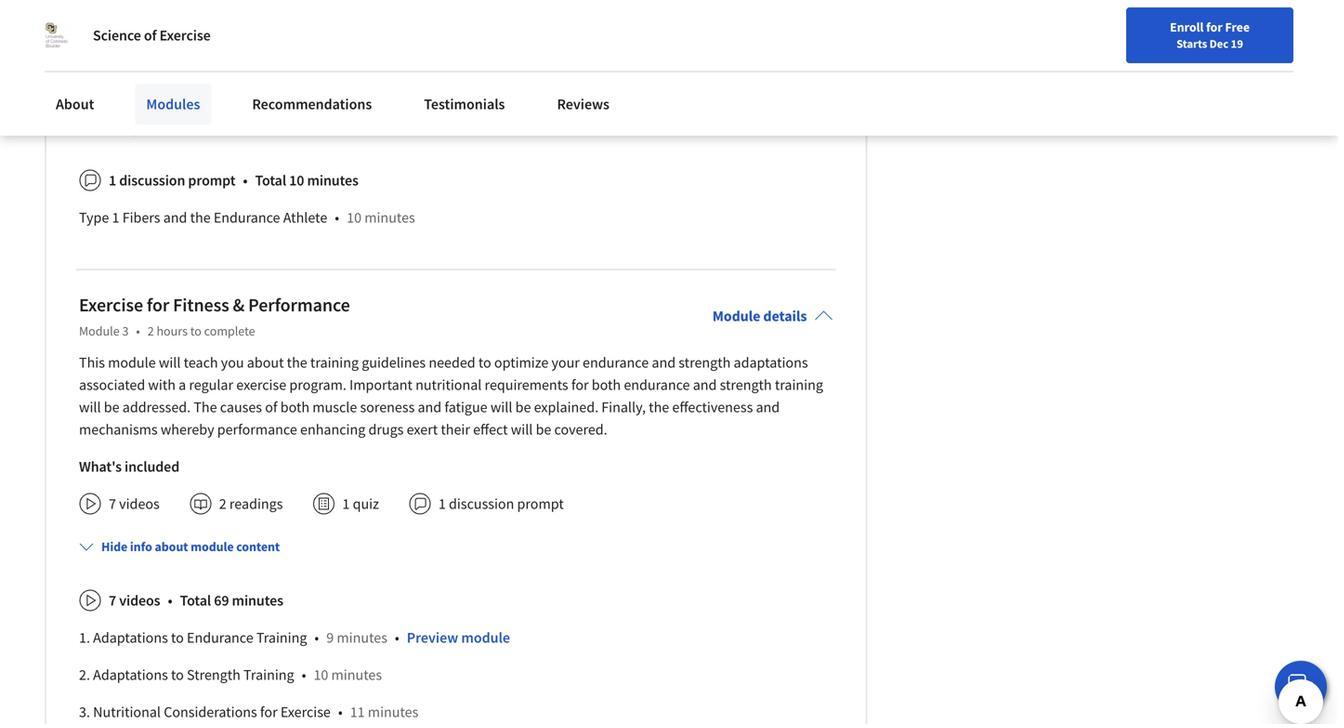 Task type: vqa. For each thing, say whether or not it's contained in the screenshot.
"Find your New Career" link
no



Task type: locate. For each thing, give the bounding box(es) containing it.
discussion
[[119, 171, 185, 190], [449, 495, 514, 513]]

0 horizontal spatial module
[[108, 353, 156, 372]]

will down associated
[[79, 398, 101, 417]]

for up explained.
[[572, 376, 589, 394]]

7 inside info about module content element
[[109, 591, 116, 610]]

0 horizontal spatial 1 quiz
[[109, 82, 146, 101]]

discussion down effect on the left
[[449, 495, 514, 513]]

testimonials
[[424, 95, 505, 113]]

1 adaptations from the top
[[93, 629, 168, 647]]

2 readings
[[219, 495, 283, 513]]

module inside dropdown button
[[191, 538, 234, 555]]

1 quiz down drugs
[[343, 495, 379, 513]]

1 horizontal spatial 1 quiz
[[343, 495, 379, 513]]

1 vertical spatial both
[[281, 398, 310, 417]]

2 horizontal spatial be
[[536, 420, 552, 439]]

adaptations for 1.
[[93, 629, 168, 647]]

total for total 30 minutes
[[166, 82, 197, 101]]

0 vertical spatial training
[[256, 629, 307, 647]]

discussion up fibers
[[119, 171, 185, 190]]

2 inside the exercise for fitness & performance module 3 • 2 hours to complete
[[148, 323, 154, 340]]

1 vertical spatial quiz
[[353, 495, 379, 513]]

the up program.
[[287, 353, 307, 372]]

10 inside info about module content element
[[314, 666, 329, 684]]

0 vertical spatial 1 discussion prompt
[[109, 171, 236, 190]]

training
[[310, 353, 359, 372], [775, 376, 824, 394]]

1 horizontal spatial 10
[[314, 666, 329, 684]]

of right science on the top of the page
[[144, 26, 157, 45]]

10 up athlete
[[289, 171, 304, 190]]

1 horizontal spatial quiz
[[353, 495, 379, 513]]

2 horizontal spatial exercise
[[281, 703, 331, 722]]

1 horizontal spatial exercise
[[160, 26, 211, 45]]

0 horizontal spatial the
[[190, 208, 211, 227]]

for inside the exercise for fitness & performance module 3 • 2 hours to complete
[[147, 294, 169, 317]]

2 vertical spatial total
[[180, 591, 211, 610]]

module
[[713, 307, 761, 326], [79, 323, 120, 340]]

1 vertical spatial exercise
[[79, 294, 143, 317]]

covered.
[[555, 420, 608, 439]]

videos down what's included
[[119, 495, 160, 513]]

exercise up 3
[[79, 294, 143, 317]]

strength
[[187, 666, 241, 684]]

• left 11
[[338, 703, 343, 722]]

of down exercise
[[265, 398, 278, 417]]

total up type 1 fibers and the endurance athlete • 10 minutes
[[255, 171, 286, 190]]

minutes down predicting
[[218, 82, 269, 101]]

1 discussion prompt down effect on the left
[[439, 495, 564, 513]]

0 horizontal spatial of
[[144, 26, 157, 45]]

• total 10 minutes
[[243, 171, 359, 190]]

causes
[[220, 398, 262, 417]]

you
[[221, 353, 244, 372]]

exercise left 11
[[281, 703, 331, 722]]

2 7 videos from the top
[[109, 591, 160, 610]]

0 vertical spatial quiz
[[119, 82, 146, 101]]

2 7 from the top
[[109, 591, 116, 610]]

1. adaptations to endurance training • 9 minutes • preview module
[[79, 629, 510, 647]]

1 horizontal spatial 2
[[148, 323, 154, 340]]

1 vertical spatial discussion
[[449, 495, 514, 513]]

10 right athlete
[[347, 208, 362, 227]]

about
[[247, 353, 284, 372], [155, 538, 188, 555]]

program.
[[289, 376, 347, 394]]

to left strength
[[171, 666, 184, 684]]

for inside info about module content element
[[260, 703, 278, 722]]

total for total 69 minutes
[[180, 591, 211, 610]]

0 horizontal spatial training
[[310, 353, 359, 372]]

0 vertical spatial endurance
[[583, 353, 649, 372]]

0 horizontal spatial exercise
[[79, 294, 143, 317]]

exercise
[[236, 376, 286, 394]]

the right finally, at the left of the page
[[649, 398, 670, 417]]

exercise
[[160, 26, 211, 45], [79, 294, 143, 317], [281, 703, 331, 722]]

1 discussion prompt
[[109, 171, 236, 190], [439, 495, 564, 513]]

both up finally, at the left of the page
[[592, 376, 621, 394]]

0 vertical spatial 1 quiz
[[109, 82, 146, 101]]

training
[[256, 629, 307, 647], [244, 666, 294, 684]]

to right needed
[[479, 353, 492, 372]]

1 7 videos from the top
[[109, 495, 160, 513]]

0 vertical spatial 7 videos
[[109, 495, 160, 513]]

endurance
[[583, 353, 649, 372], [624, 376, 690, 394]]

considerations
[[164, 703, 257, 722]]

1 discussion prompt up fibers
[[109, 171, 236, 190]]

discussion inside hide info about module content region
[[119, 171, 185, 190]]

exercise for fitness & performance module 3 • 2 hours to complete
[[79, 294, 350, 340]]

needed
[[429, 353, 476, 372]]

total up week 2 quiz • 30 minutes
[[166, 82, 197, 101]]

about right info
[[155, 538, 188, 555]]

module left content
[[191, 538, 234, 555]]

prompt
[[188, 171, 236, 190], [517, 495, 564, 513]]

0 horizontal spatial 30
[[174, 119, 188, 138]]

1 vertical spatial 7 videos
[[109, 591, 160, 610]]

readings
[[230, 495, 283, 513]]

hours
[[157, 323, 188, 340]]

0 vertical spatial exercise
[[160, 26, 211, 45]]

1 quiz up quiz
[[109, 82, 146, 101]]

1 horizontal spatial training
[[775, 376, 824, 394]]

whereby
[[161, 420, 214, 439]]

menu item
[[1002, 19, 1121, 79]]

1 horizontal spatial about
[[247, 353, 284, 372]]

module inside the exercise for fitness & performance module 3 • 2 hours to complete
[[79, 323, 120, 340]]

0 horizontal spatial prompt
[[188, 171, 236, 190]]

30
[[200, 82, 215, 101], [174, 119, 188, 138]]

2 left hours
[[148, 323, 154, 340]]

type
[[79, 208, 109, 227]]

adaptations
[[93, 629, 168, 647], [93, 666, 168, 684]]

prompt down the covered.
[[517, 495, 564, 513]]

2 horizontal spatial 10
[[347, 208, 362, 227]]

strength down adaptations on the right of page
[[720, 376, 772, 394]]

minutes right 69
[[232, 591, 283, 610]]

• right athlete
[[335, 208, 339, 227]]

0 horizontal spatial 10
[[289, 171, 304, 190]]

training down adaptations on the right of page
[[775, 376, 824, 394]]

quiz up quiz
[[119, 82, 146, 101]]

quiz down drugs
[[353, 495, 379, 513]]

0 vertical spatial prompt
[[188, 171, 236, 190]]

about up exercise
[[247, 353, 284, 372]]

1 vertical spatial 7
[[109, 591, 116, 610]]

7 videos down info
[[109, 591, 160, 610]]

minutes up 11
[[331, 666, 382, 684]]

0 vertical spatial both
[[592, 376, 621, 394]]

nutritional
[[416, 376, 482, 394]]

2 horizontal spatial module
[[461, 629, 510, 647]]

7 videos down what's included
[[109, 495, 160, 513]]

module inside this module will teach you about the training guidelines needed to optimize your endurance and strength adaptations associated with a regular exercise program. important nutritional requirements for both endurance and strength training will be addressed. the causes of both muscle soreness and fatigue will be explained. finally, the effectiveness and mechanisms whereby performance enhancing drugs exert their effect will be covered.
[[108, 353, 156, 372]]

0 horizontal spatial quiz
[[119, 82, 146, 101]]

0 vertical spatial about
[[247, 353, 284, 372]]

0 vertical spatial the
[[190, 208, 211, 227]]

preview
[[407, 629, 459, 647]]

modules link
[[135, 84, 211, 125]]

be down associated
[[104, 398, 120, 417]]

1 vertical spatial of
[[265, 398, 278, 417]]

for down 2. adaptations to strength training • 10 minutes
[[260, 703, 278, 722]]

training left 9
[[256, 629, 307, 647]]

for up dec
[[1207, 19, 1223, 35]]

endurance left athlete
[[214, 208, 280, 227]]

module up associated
[[108, 353, 156, 372]]

a
[[179, 376, 186, 394]]

training up program.
[[310, 353, 359, 372]]

• right 3
[[136, 323, 140, 340]]

predicting
[[233, 30, 296, 49]]

1 vertical spatial 10
[[347, 208, 362, 227]]

2 videos from the top
[[119, 591, 160, 610]]

30 down modules at the left
[[174, 119, 188, 138]]

2 vertical spatial exercise
[[281, 703, 331, 722]]

assignment:
[[153, 30, 230, 49]]

prompt up type 1 fibers and the endurance athlete • 10 minutes
[[188, 171, 236, 190]]

• left 69
[[168, 591, 173, 610]]

total left 69
[[180, 591, 211, 610]]

1 vertical spatial endurance
[[624, 376, 690, 394]]

1 vertical spatial total
[[255, 171, 286, 190]]

with
[[148, 376, 176, 394]]

videos down info
[[119, 591, 160, 610]]

to down • total 69 minutes
[[171, 629, 184, 647]]

exercise up • total 30 minutes
[[160, 26, 211, 45]]

for inside enroll for free starts dec 19
[[1207, 19, 1223, 35]]

strength
[[679, 353, 731, 372], [720, 376, 772, 394]]

10
[[289, 171, 304, 190], [347, 208, 362, 227], [314, 666, 329, 684]]

adaptations
[[734, 353, 808, 372]]

0 vertical spatial 10
[[289, 171, 304, 190]]

explained.
[[534, 398, 599, 417]]

1 vertical spatial 30
[[174, 119, 188, 138]]

coursera image
[[22, 15, 140, 45]]

1 quiz
[[109, 82, 146, 101], [343, 495, 379, 513]]

module right preview
[[461, 629, 510, 647]]

training up 3. nutritional considerations for exercise • 11 minutes
[[244, 666, 294, 684]]

free
[[1226, 19, 1250, 35]]

to inside this module will teach you about the training guidelines needed to optimize your endurance and strength adaptations associated with a regular exercise program. important nutritional requirements for both endurance and strength training will be addressed. the causes of both muscle soreness and fatigue will be explained. finally, the effectiveness and mechanisms whereby performance enhancing drugs exert their effect will be covered.
[[479, 353, 492, 372]]

module left details
[[713, 307, 761, 326]]

1 vertical spatial endurance
[[187, 629, 254, 647]]

total inside info about module content element
[[180, 591, 211, 610]]

1 vertical spatial 2
[[148, 323, 154, 340]]

0 horizontal spatial about
[[155, 538, 188, 555]]

endurance inside info about module content element
[[187, 629, 254, 647]]

recommendations link
[[241, 84, 383, 125]]

9
[[327, 629, 334, 647]]

what's included
[[79, 458, 180, 476]]

2.
[[79, 666, 90, 684]]

7 down hide
[[109, 591, 116, 610]]

about link
[[45, 84, 105, 125]]

1 horizontal spatial 30
[[200, 82, 215, 101]]

endurance down 69
[[187, 629, 254, 647]]

reviews
[[557, 95, 610, 113]]

2 horizontal spatial 2
[[219, 495, 227, 513]]

your
[[552, 353, 580, 372]]

0 horizontal spatial module
[[79, 323, 120, 340]]

0 vertical spatial 2
[[116, 119, 123, 138]]

10 down 9
[[314, 666, 329, 684]]

• inside the exercise for fitness & performance module 3 • 2 hours to complete
[[136, 323, 140, 340]]

the right fibers
[[190, 208, 211, 227]]

1 vertical spatial training
[[244, 666, 294, 684]]

reviews link
[[546, 84, 621, 125]]

both down program.
[[281, 398, 310, 417]]

0 vertical spatial videos
[[119, 495, 160, 513]]

2 horizontal spatial the
[[649, 398, 670, 417]]

adaptations for 2.
[[93, 666, 168, 684]]

0 vertical spatial training
[[310, 353, 359, 372]]

will right effect on the left
[[511, 420, 533, 439]]

0 vertical spatial of
[[144, 26, 157, 45]]

both
[[592, 376, 621, 394], [281, 398, 310, 417]]

2 adaptations from the top
[[93, 666, 168, 684]]

to
[[190, 323, 202, 340], [479, 353, 492, 372], [171, 629, 184, 647], [171, 666, 184, 684]]

0 vertical spatial 7
[[109, 495, 116, 513]]

1 vertical spatial videos
[[119, 591, 160, 610]]

of inside this module will teach you about the training guidelines needed to optimize your endurance and strength adaptations associated with a regular exercise program. important nutritional requirements for both endurance and strength training will be addressed. the causes of both muscle soreness and fatigue will be explained. finally, the effectiveness and mechanisms whereby performance enhancing drugs exert their effect will be covered.
[[265, 398, 278, 417]]

minutes
[[218, 82, 269, 101], [191, 119, 242, 138], [307, 171, 359, 190], [365, 208, 415, 227], [232, 591, 283, 610], [337, 629, 388, 647], [331, 666, 382, 684], [368, 703, 419, 722]]

1.
[[79, 629, 90, 647]]

1 horizontal spatial discussion
[[449, 495, 514, 513]]

1 vertical spatial 1 discussion prompt
[[439, 495, 564, 513]]

info
[[130, 538, 152, 555]]

to right hours
[[190, 323, 202, 340]]

exercise inside info about module content element
[[281, 703, 331, 722]]

0 vertical spatial module
[[108, 353, 156, 372]]

2 vertical spatial module
[[461, 629, 510, 647]]

1 horizontal spatial prompt
[[517, 495, 564, 513]]

1 vertical spatial strength
[[720, 376, 772, 394]]

2 left quiz
[[116, 119, 123, 138]]

0 vertical spatial total
[[166, 82, 197, 101]]

module details
[[713, 307, 807, 326]]

1 vertical spatial prompt
[[517, 495, 564, 513]]

science of exercise
[[93, 26, 211, 45]]

adaptations right 1.
[[93, 629, 168, 647]]

0 vertical spatial discussion
[[119, 171, 185, 190]]

0 vertical spatial adaptations
[[93, 629, 168, 647]]

0 horizontal spatial discussion
[[119, 171, 185, 190]]

week 2 quiz • 30 minutes
[[79, 119, 242, 138]]

adaptations up nutritional
[[93, 666, 168, 684]]

11
[[350, 703, 365, 722]]

• right quiz
[[162, 119, 166, 138]]

0 vertical spatial endurance
[[214, 208, 280, 227]]

for up hours
[[147, 294, 169, 317]]

endurance
[[214, 208, 280, 227], [187, 629, 254, 647]]

30 down application assignment: predicting vo2max
[[200, 82, 215, 101]]

1 vertical spatial adaptations
[[93, 666, 168, 684]]

exert
[[407, 420, 438, 439]]

2 vertical spatial 10
[[314, 666, 329, 684]]

•
[[153, 82, 158, 101], [162, 119, 166, 138], [243, 171, 248, 190], [335, 208, 339, 227], [136, 323, 140, 340], [168, 591, 173, 610], [315, 629, 319, 647], [395, 629, 400, 647], [302, 666, 306, 684], [338, 703, 343, 722]]

module left 3
[[79, 323, 120, 340]]

optimize
[[495, 353, 549, 372]]

7 down what's
[[109, 495, 116, 513]]

0 horizontal spatial 2
[[116, 119, 123, 138]]

1 horizontal spatial 1 discussion prompt
[[439, 495, 564, 513]]

quiz inside hide info about module content region
[[119, 82, 146, 101]]

complete
[[204, 323, 255, 340]]

1 horizontal spatial of
[[265, 398, 278, 417]]

about inside this module will teach you about the training guidelines needed to optimize your endurance and strength adaptations associated with a regular exercise program. important nutritional requirements for both endurance and strength training will be addressed. the causes of both muscle soreness and fatigue will be explained. finally, the effectiveness and mechanisms whereby performance enhancing drugs exert their effect will be covered.
[[247, 353, 284, 372]]

2 left readings
[[219, 495, 227, 513]]

module
[[108, 353, 156, 372], [191, 538, 234, 555], [461, 629, 510, 647]]

be down 'requirements' at the left bottom
[[516, 398, 531, 417]]

university of colorado boulder image
[[45, 22, 71, 48]]

1 vertical spatial the
[[287, 353, 307, 372]]

quiz
[[119, 82, 146, 101], [353, 495, 379, 513]]

1
[[109, 82, 116, 101], [109, 171, 116, 190], [112, 208, 119, 227], [343, 495, 350, 513], [439, 495, 446, 513]]

2
[[116, 119, 123, 138], [148, 323, 154, 340], [219, 495, 227, 513]]

• left preview
[[395, 629, 400, 647]]

for
[[1207, 19, 1223, 35], [147, 294, 169, 317], [572, 376, 589, 394], [260, 703, 278, 722]]

be down explained.
[[536, 420, 552, 439]]

1 vertical spatial about
[[155, 538, 188, 555]]

1 discussion prompt inside hide info about module content region
[[109, 171, 236, 190]]

1 vertical spatial module
[[191, 538, 234, 555]]

strength up "effectiveness"
[[679, 353, 731, 372]]

0 horizontal spatial 1 discussion prompt
[[109, 171, 236, 190]]

total
[[166, 82, 197, 101], [255, 171, 286, 190], [180, 591, 211, 610]]

1 horizontal spatial module
[[191, 538, 234, 555]]

• total 30 minutes
[[153, 82, 269, 101]]



Task type: describe. For each thing, give the bounding box(es) containing it.
drugs
[[369, 420, 404, 439]]

modules
[[146, 95, 200, 113]]

0 horizontal spatial be
[[104, 398, 120, 417]]

1 7 from the top
[[109, 495, 116, 513]]

the inside hide info about module content region
[[190, 208, 211, 227]]

3
[[122, 323, 129, 340]]

1 vertical spatial 1 quiz
[[343, 495, 379, 513]]

fatigue
[[445, 398, 488, 417]]

application assignment: predicting vo2max
[[79, 30, 351, 49]]

science
[[93, 26, 141, 45]]

to inside the exercise for fitness & performance module 3 • 2 hours to complete
[[190, 323, 202, 340]]

hide info about module content
[[101, 538, 280, 555]]

nutritional
[[93, 703, 161, 722]]

1 quiz inside hide info about module content region
[[109, 82, 146, 101]]

1 horizontal spatial both
[[592, 376, 621, 394]]

enroll
[[1170, 19, 1204, 35]]

minutes right 11
[[368, 703, 419, 722]]

teach
[[184, 353, 218, 372]]

requirements
[[485, 376, 569, 394]]

preview module link
[[407, 629, 510, 647]]

total for total 10 minutes
[[255, 171, 286, 190]]

and inside hide info about module content region
[[163, 208, 187, 227]]

testimonials link
[[413, 84, 516, 125]]

will up the with
[[159, 353, 181, 372]]

3. nutritional considerations for exercise • 11 minutes
[[79, 703, 419, 722]]

associated
[[79, 376, 145, 394]]

&
[[233, 294, 245, 317]]

recommendations
[[252, 95, 372, 113]]

fibers
[[122, 208, 160, 227]]

details
[[764, 307, 807, 326]]

• down 1. adaptations to endurance training • 9 minutes • preview module
[[302, 666, 306, 684]]

1 right type
[[112, 208, 119, 227]]

starts
[[1177, 36, 1208, 51]]

training for strength
[[244, 666, 294, 684]]

1 videos from the top
[[119, 495, 160, 513]]

addressed.
[[123, 398, 191, 417]]

2 vertical spatial 2
[[219, 495, 227, 513]]

this module will teach you about the training guidelines needed to optimize your endurance and strength adaptations associated with a regular exercise program. important nutritional requirements for both endurance and strength training will be addressed. the causes of both muscle soreness and fatigue will be explained. finally, the effectiveness and mechanisms whereby performance enhancing drugs exert their effect will be covered.
[[79, 353, 824, 439]]

0 horizontal spatial both
[[281, 398, 310, 417]]

1 horizontal spatial be
[[516, 398, 531, 417]]

hide info about module content button
[[72, 530, 287, 564]]

type 1 fibers and the endurance athlete • 10 minutes
[[79, 208, 415, 227]]

included
[[125, 458, 180, 476]]

• up week 2 quiz • 30 minutes
[[153, 82, 158, 101]]

• up type 1 fibers and the endurance athlete • 10 minutes
[[243, 171, 248, 190]]

dec
[[1210, 36, 1229, 51]]

1 up type
[[109, 171, 116, 190]]

content
[[236, 538, 280, 555]]

2 vertical spatial the
[[649, 398, 670, 417]]

prompt inside hide info about module content region
[[188, 171, 236, 190]]

soreness
[[360, 398, 415, 417]]

hide
[[101, 538, 128, 555]]

mechanisms
[[79, 420, 158, 439]]

week
[[79, 119, 113, 138]]

exercise inside the exercise for fitness & performance module 3 • 2 hours to complete
[[79, 294, 143, 317]]

3.
[[79, 703, 90, 722]]

0 vertical spatial 30
[[200, 82, 215, 101]]

athlete
[[283, 208, 327, 227]]

endurance inside hide info about module content region
[[214, 208, 280, 227]]

enhancing
[[300, 420, 366, 439]]

1 down their
[[439, 495, 446, 513]]

quiz
[[126, 119, 154, 138]]

about inside hide info about module content dropdown button
[[155, 538, 188, 555]]

1 right "about"
[[109, 82, 116, 101]]

performance
[[248, 294, 350, 317]]

1 down the 'enhancing'
[[343, 495, 350, 513]]

1 vertical spatial training
[[775, 376, 824, 394]]

• left 9
[[315, 629, 319, 647]]

69
[[214, 591, 229, 610]]

2. adaptations to strength training • 10 minutes
[[79, 666, 382, 684]]

their
[[441, 420, 470, 439]]

2 inside hide info about module content region
[[116, 119, 123, 138]]

this
[[79, 353, 105, 372]]

enroll for free starts dec 19
[[1170, 19, 1250, 51]]

info about module content element
[[72, 523, 833, 724]]

for inside this module will teach you about the training guidelines needed to optimize your endurance and strength adaptations associated with a regular exercise program. important nutritional requirements for both endurance and strength training will be addressed. the causes of both muscle soreness and fatigue will be explained. finally, the effectiveness and mechanisms whereby performance enhancing drugs exert their effect will be covered.
[[572, 376, 589, 394]]

effect
[[473, 420, 508, 439]]

performance
[[217, 420, 297, 439]]

application
[[79, 30, 150, 49]]

will up effect on the left
[[491, 398, 513, 417]]

effectiveness
[[673, 398, 753, 417]]

the
[[194, 398, 217, 417]]

0 vertical spatial strength
[[679, 353, 731, 372]]

• total 69 minutes
[[168, 591, 283, 610]]

about
[[56, 95, 94, 113]]

important
[[350, 376, 413, 394]]

finally,
[[602, 398, 646, 417]]

minutes right athlete
[[365, 208, 415, 227]]

7 videos inside info about module content element
[[109, 591, 160, 610]]

what's
[[79, 458, 122, 476]]

minutes right 9
[[337, 629, 388, 647]]

muscle
[[313, 398, 357, 417]]

chat with us image
[[1287, 672, 1316, 702]]

1 horizontal spatial the
[[287, 353, 307, 372]]

minutes up athlete
[[307, 171, 359, 190]]

1 horizontal spatial module
[[713, 307, 761, 326]]

videos inside info about module content element
[[119, 591, 160, 610]]

regular
[[189, 376, 233, 394]]

minutes down • total 30 minutes
[[191, 119, 242, 138]]

fitness
[[173, 294, 229, 317]]

guidelines
[[362, 353, 426, 372]]

training for endurance
[[256, 629, 307, 647]]

hide info about module content region
[[79, 0, 833, 244]]

vo2max
[[299, 30, 351, 49]]

19
[[1231, 36, 1244, 51]]



